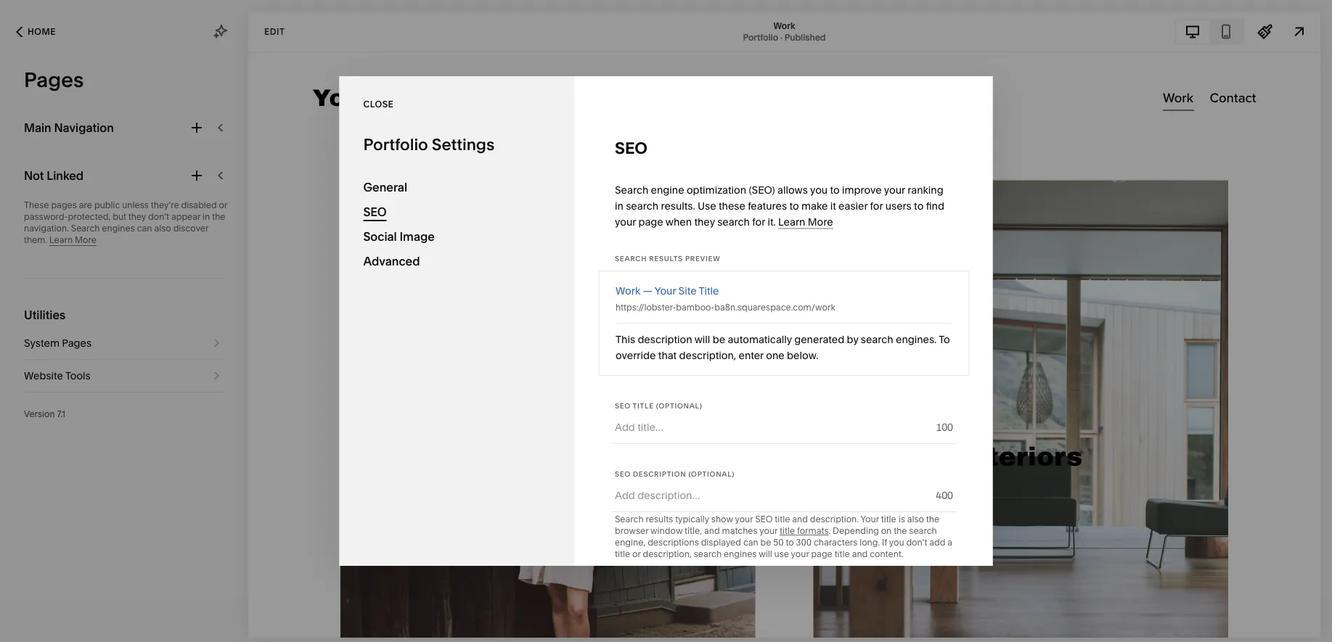 Task type: locate. For each thing, give the bounding box(es) containing it.
don't
[[148, 212, 169, 222], [906, 538, 927, 548]]

version
[[24, 409, 55, 420]]

2 vertical spatial your
[[463, 617, 484, 629]]

0 vertical spatial learn more
[[778, 216, 833, 228]]

title right site
[[699, 285, 719, 297]]

search left 'results'
[[615, 254, 647, 263]]

can down matches
[[743, 538, 758, 548]]

title down engine,
[[615, 550, 630, 560]]

1 vertical spatial learn more
[[49, 235, 97, 246]]

edit button
[[255, 18, 295, 45]]

in left 14
[[533, 617, 542, 629]]

0 vertical spatial title
[[699, 285, 719, 297]]

these pages are public unless they're disabled or password-protected, but they don't appear in the navigation. search engines can also discover them.
[[24, 200, 227, 246]]

don't inside . depending on the search engine, descriptions displayed can be 50 to 300 characters long. if you don't add a title or description, search engines will use your page title and content.
[[906, 538, 927, 548]]

0 vertical spatial don't
[[148, 212, 169, 222]]

0 vertical spatial (optional)
[[656, 402, 703, 410]]

your left trial
[[463, 617, 484, 629]]

0 horizontal spatial page
[[638, 216, 663, 228]]

1 vertical spatial title
[[633, 402, 654, 410]]

in down disabled
[[203, 212, 210, 222]]

1 horizontal spatial you
[[889, 538, 904, 548]]

0 vertical spatial description,
[[679, 350, 736, 362]]

description, right that
[[679, 350, 736, 362]]

0 horizontal spatial will
[[695, 334, 710, 346]]

these
[[24, 200, 49, 211]]

1 horizontal spatial don't
[[906, 538, 927, 548]]

also
[[154, 223, 171, 234], [907, 515, 924, 525]]

protected,
[[68, 212, 111, 222]]

(optional) up show
[[689, 470, 735, 479]]

version 7.1
[[24, 409, 65, 420]]

to left find
[[914, 200, 924, 212]]

general
[[364, 180, 408, 194]]

0 vertical spatial will
[[695, 334, 710, 346]]

not linked
[[24, 169, 84, 183]]

pages down home
[[24, 68, 84, 92]]

1 horizontal spatial title
[[699, 285, 719, 297]]

1 vertical spatial more
[[75, 235, 97, 246]]

0 vertical spatial and
[[792, 515, 808, 525]]

0 horizontal spatial don't
[[148, 212, 169, 222]]

trial
[[486, 617, 504, 629]]

don't left add
[[906, 538, 927, 548]]

50
[[773, 538, 784, 548]]

and down long.
[[852, 550, 868, 560]]

work left —
[[616, 285, 640, 297]]

this
[[616, 334, 635, 346]]

1 horizontal spatial work
[[774, 20, 796, 31]]

your right —
[[655, 285, 676, 297]]

work inside 'work portfolio · published'
[[774, 20, 796, 31]]

0 vertical spatial your
[[655, 285, 676, 297]]

to down allows
[[789, 200, 799, 212]]

1 horizontal spatial or
[[632, 550, 641, 560]]

1 vertical spatial portfolio
[[364, 135, 428, 154]]

be
[[713, 334, 725, 346], [761, 538, 771, 548]]

your
[[655, 285, 676, 297], [861, 515, 879, 525], [463, 617, 484, 629]]

be left the 50 in the right of the page
[[761, 538, 771, 548]]

advanced
[[364, 254, 420, 268]]

title down characters
[[835, 550, 850, 560]]

to
[[939, 334, 950, 346]]

learn right it.
[[778, 216, 806, 228]]

2 horizontal spatial and
[[852, 550, 868, 560]]

7.1
[[57, 409, 65, 420]]

0 vertical spatial learn more link
[[778, 216, 833, 229]]

1 horizontal spatial learn
[[778, 216, 806, 228]]

and inside . depending on the search engine, descriptions displayed can be 50 to 300 characters long. if you don't add a title or description, search engines will use your page title and content.
[[852, 550, 868, 560]]

use
[[774, 550, 789, 560]]

1 vertical spatial engines
[[724, 550, 757, 560]]

0 horizontal spatial in
[[203, 212, 210, 222]]

search down displayed on the bottom of the page
[[694, 550, 722, 560]]

be down bamboo-
[[713, 334, 725, 346]]

page
[[638, 216, 663, 228], [811, 550, 833, 560]]

1 vertical spatial pages
[[62, 337, 92, 350]]

1 horizontal spatial they
[[694, 216, 715, 228]]

your up depending
[[861, 515, 879, 525]]

learn more link inside dialog
[[778, 216, 833, 229]]

description, down "descriptions"
[[643, 550, 692, 560]]

preview
[[685, 254, 720, 263]]

learn more down protected,
[[49, 235, 97, 246]]

https://lobster-
[[616, 303, 676, 313]]

1 horizontal spatial learn more
[[778, 216, 833, 228]]

learn more link for search
[[49, 235, 97, 246]]

pages up tools
[[62, 337, 92, 350]]

them.
[[24, 235, 47, 246]]

title formats link
[[780, 526, 829, 537]]

your up users
[[884, 184, 905, 196]]

1 vertical spatial (optional)
[[689, 470, 735, 479]]

learn more link down the make
[[778, 216, 833, 229]]

you inside . depending on the search engine, descriptions displayed can be 50 to 300 characters long. if you don't add a title or description, search engines will use your page title and content.
[[889, 538, 904, 548]]

learn more down the make
[[778, 216, 833, 228]]

search inside search engine optimization (seo) allows you to improve your ranking in search results. use these features to make it easier for users to find your page when they search for it.
[[615, 184, 648, 196]]

more down the make
[[808, 216, 833, 228]]

1 horizontal spatial more
[[808, 216, 833, 228]]

main
[[24, 121, 51, 135]]

automatically
[[728, 334, 792, 346]]

add a new page to the "not linked" navigation group image
[[189, 168, 205, 184]]

1 vertical spatial learn more link
[[49, 235, 97, 246]]

your left when
[[615, 216, 636, 228]]

you up the make
[[810, 184, 828, 196]]

0 vertical spatial engines
[[102, 223, 135, 234]]

for down improve
[[870, 200, 883, 212]]

1 horizontal spatial learn more link
[[778, 216, 833, 229]]

1 vertical spatial you
[[889, 538, 904, 548]]

navigation.
[[24, 223, 69, 234]]

or inside "these pages are public unless they're disabled or password-protected, but they don't appear in the navigation. search engines can also discover them."
[[219, 200, 227, 211]]

search up browser at left
[[615, 515, 644, 525]]

search engine optimization (seo) allows you to improve your ranking in search results. use these features to make it easier for users to find your page when they search for it.
[[615, 184, 945, 228]]

100
[[936, 422, 953, 434]]

long.
[[860, 538, 880, 548]]

don't down they're
[[148, 212, 169, 222]]

dialog
[[340, 76, 993, 567]]

matches
[[722, 526, 758, 537]]

2 horizontal spatial in
[[615, 200, 624, 212]]

the right get
[[682, 617, 697, 629]]

1 vertical spatial work
[[616, 285, 640, 297]]

0 horizontal spatial work
[[616, 285, 640, 297]]

description, inside . depending on the search engine, descriptions displayed can be 50 to 300 characters long. if you don't add a title or description, search engines will use your page title and content.
[[643, 550, 692, 560]]

0 horizontal spatial or
[[219, 200, 227, 211]]

0 vertical spatial page
[[638, 216, 663, 228]]

title formats
[[780, 526, 829, 537]]

edit
[[264, 26, 285, 37]]

1 horizontal spatial be
[[761, 538, 771, 548]]

portfolio inside dialog
[[364, 135, 428, 154]]

social
[[364, 230, 397, 244]]

0 vertical spatial or
[[219, 200, 227, 211]]

learn down navigation.
[[49, 235, 73, 246]]

in inside "these pages are public unless they're disabled or password-protected, but they don't appear in the navigation. search engines can also discover them."
[[203, 212, 210, 222]]

most
[[700, 617, 724, 629]]

ba8n.squarespace.com/work
[[715, 303, 835, 313]]

search for search results preview
[[615, 254, 647, 263]]

be inside this description will be automatically generated by search engines. to override that description, enter one below.
[[713, 334, 725, 346]]

the up add
[[926, 515, 940, 525]]

14
[[544, 617, 554, 629]]

portfolio down close button
[[364, 135, 428, 154]]

engines down displayed on the bottom of the page
[[724, 550, 757, 560]]

bamboo-
[[676, 303, 715, 313]]

0 horizontal spatial learn more
[[49, 235, 97, 246]]

0 horizontal spatial learn
[[49, 235, 73, 246]]

search right by
[[861, 334, 894, 346]]

page down characters
[[811, 550, 833, 560]]

1 horizontal spatial also
[[907, 515, 924, 525]]

characters
[[814, 538, 858, 548]]

search results typically show your seo title and description. your title is also the browser window title, and matches your
[[615, 515, 940, 537]]

0 vertical spatial be
[[713, 334, 725, 346]]

and up title formats
[[792, 515, 808, 525]]

1 vertical spatial will
[[759, 550, 772, 560]]

1 horizontal spatial for
[[870, 200, 883, 212]]

search for search engine optimization (seo) allows you to improve your ranking in search results. use these features to make it easier for users to find your page when they search for it.
[[615, 184, 648, 196]]

your up matches
[[735, 515, 753, 525]]

system
[[24, 337, 60, 350]]

0 vertical spatial can
[[137, 223, 152, 234]]

to right the 50 in the right of the page
[[786, 538, 794, 548]]

0 horizontal spatial also
[[154, 223, 171, 234]]

site.
[[780, 617, 799, 629]]

settings
[[432, 135, 495, 154]]

search
[[626, 200, 658, 212], [717, 216, 750, 228], [861, 334, 894, 346], [909, 526, 937, 537], [694, 550, 722, 560]]

optimization
[[687, 184, 746, 196]]

will down bamboo-
[[695, 334, 710, 346]]

2 horizontal spatial your
[[861, 515, 879, 525]]

0 vertical spatial also
[[154, 223, 171, 234]]

they down the unless
[[128, 212, 146, 222]]

—
[[643, 285, 653, 297]]

0 vertical spatial learn
[[778, 216, 806, 228]]

0 vertical spatial you
[[810, 184, 828, 196]]

work up the · on the top right
[[774, 20, 796, 31]]

can
[[137, 223, 152, 234], [743, 538, 758, 548]]

0 horizontal spatial learn more link
[[49, 235, 97, 246]]

your down 300
[[791, 550, 809, 560]]

and up displayed on the bottom of the page
[[704, 526, 720, 537]]

work portfolio · published
[[743, 20, 826, 42]]

tab list
[[1177, 20, 1244, 43]]

ends
[[507, 617, 531, 629]]

title up on
[[881, 515, 897, 525]]

search left 'engine'
[[615, 184, 648, 196]]

pages inside system pages button
[[62, 337, 92, 350]]

in
[[615, 200, 624, 212], [203, 212, 210, 222], [533, 617, 542, 629]]

also down they're
[[154, 223, 171, 234]]

the down disabled
[[212, 212, 226, 222]]

100 text field
[[615, 420, 928, 436]]

page inside . depending on the search engine, descriptions displayed can be 50 to 300 characters long. if you don't add a title or description, search engines will use your page title and content.
[[811, 550, 833, 560]]

0 horizontal spatial can
[[137, 223, 152, 234]]

in left results.
[[615, 200, 624, 212]]

improve
[[842, 184, 882, 196]]

search inside the search results typically show your seo title and description. your title is also the browser window title, and matches your
[[615, 515, 644, 525]]

1 horizontal spatial page
[[811, 550, 833, 560]]

for left it.
[[752, 216, 765, 228]]

1 vertical spatial your
[[861, 515, 879, 525]]

on
[[881, 526, 892, 537]]

2 vertical spatial and
[[852, 550, 868, 560]]

1 horizontal spatial can
[[743, 538, 758, 548]]

0 horizontal spatial for
[[752, 216, 765, 228]]

page left when
[[638, 216, 663, 228]]

search down these
[[717, 216, 750, 228]]

more down protected,
[[75, 235, 97, 246]]

upgrade
[[584, 617, 626, 629]]

work
[[774, 20, 796, 31], [616, 285, 640, 297]]

results
[[646, 515, 673, 525]]

appear
[[171, 212, 201, 222]]

page inside search engine optimization (seo) allows you to improve your ranking in search results. use these features to make it easier for users to find your page when they search for it.
[[638, 216, 663, 228]]

search down protected,
[[71, 223, 100, 234]]

show
[[711, 515, 733, 525]]

0 horizontal spatial your
[[463, 617, 484, 629]]

image
[[400, 230, 435, 244]]

they down "use"
[[694, 216, 715, 228]]

learn more link down protected,
[[49, 235, 97, 246]]

will left use
[[759, 550, 772, 560]]

1 vertical spatial description,
[[643, 550, 692, 560]]

1 vertical spatial also
[[907, 515, 924, 525]]

displayed
[[701, 538, 741, 548]]

0 horizontal spatial engines
[[102, 223, 135, 234]]

(optional) for seo description (optional)
[[689, 470, 735, 479]]

navigation
[[54, 121, 114, 135]]

0 vertical spatial work
[[774, 20, 796, 31]]

learn more link for make
[[778, 216, 833, 229]]

1 vertical spatial can
[[743, 538, 758, 548]]

can down the unless
[[137, 223, 152, 234]]

0 horizontal spatial be
[[713, 334, 725, 346]]

1 vertical spatial be
[[761, 538, 771, 548]]

override
[[616, 350, 656, 362]]

0 horizontal spatial you
[[810, 184, 828, 196]]

search inside "these pages are public unless they're disabled or password-protected, but they don't appear in the navigation. search engines can also discover them."
[[71, 223, 100, 234]]

will inside this description will be automatically generated by search engines. to override that description, enter one below.
[[695, 334, 710, 346]]

or right disabled
[[219, 200, 227, 211]]

the down is
[[894, 526, 907, 537]]

1 vertical spatial don't
[[906, 538, 927, 548]]

can inside . depending on the search engine, descriptions displayed can be 50 to 300 characters long. if you don't add a title or description, search engines will use your page title and content.
[[743, 538, 758, 548]]

0 horizontal spatial they
[[128, 212, 146, 222]]

title up the 50 in the right of the page
[[780, 526, 795, 537]]

1 horizontal spatial your
[[655, 285, 676, 297]]

or down engine,
[[632, 550, 641, 560]]

title,
[[685, 526, 702, 537]]

your inside . depending on the search engine, descriptions displayed can be 50 to 300 characters long. if you don't add a title or description, search engines will use your page title and content.
[[791, 550, 809, 560]]

you right if
[[889, 538, 904, 548]]

(optional) down that
[[656, 402, 703, 410]]

1 horizontal spatial engines
[[724, 550, 757, 560]]

1 vertical spatial or
[[632, 550, 641, 560]]

engines down but
[[102, 223, 135, 234]]

engine,
[[615, 538, 646, 548]]

title up . depending on the search engine, descriptions displayed can be 50 to 300 characters long. if you don't add a title or description, search engines will use your page title and content.
[[775, 515, 790, 525]]

also inside the search results typically show your seo title and description. your title is also the browser window title, and matches your
[[907, 515, 924, 525]]

1 horizontal spatial will
[[759, 550, 772, 560]]

0 horizontal spatial and
[[704, 526, 720, 537]]

portfolio left the · on the top right
[[743, 32, 779, 42]]

also right is
[[907, 515, 924, 525]]

0 vertical spatial portfolio
[[743, 32, 779, 42]]

main navigation
[[24, 121, 114, 135]]

title down "override" in the bottom of the page
[[633, 402, 654, 410]]

1 horizontal spatial portfolio
[[743, 32, 779, 42]]

and
[[792, 515, 808, 525], [704, 526, 720, 537], [852, 550, 868, 560]]

0 horizontal spatial portfolio
[[364, 135, 428, 154]]

1 vertical spatial page
[[811, 550, 833, 560]]

engines inside "these pages are public unless they're disabled or password-protected, but they don't appear in the navigation. search engines can also discover them."
[[102, 223, 135, 234]]

work inside work — your site title https://lobster-bamboo-ba8n.squarespace.com/work
[[616, 285, 640, 297]]

generated
[[794, 334, 845, 346]]



Task type: vqa. For each thing, say whether or not it's contained in the screenshot.
Orlando
no



Task type: describe. For each thing, give the bounding box(es) containing it.
or inside . depending on the search engine, descriptions displayed can be 50 to 300 characters long. if you don't add a title or description, search engines will use your page title and content.
[[632, 550, 641, 560]]

title inside work — your site title https://lobster-bamboo-ba8n.squarespace.com/work
[[699, 285, 719, 297]]

description.
[[810, 515, 859, 525]]

tools
[[65, 370, 91, 382]]

your right of at the bottom
[[756, 617, 777, 629]]

formats
[[797, 526, 829, 537]]

engines inside . depending on the search engine, descriptions displayed can be 50 to 300 characters long. if you don't add a title or description, search engines will use your page title and content.
[[724, 550, 757, 560]]

·
[[781, 32, 783, 42]]

400
[[936, 490, 953, 502]]

published
[[785, 32, 826, 42]]

website tools button
[[24, 360, 224, 392]]

0 vertical spatial more
[[808, 216, 833, 228]]

dialog containing portfolio settings
[[340, 76, 993, 567]]

descriptions
[[648, 538, 699, 548]]

your inside the search results typically show your seo title and description. your title is also the browser window title, and matches your
[[861, 515, 879, 525]]

add a new page to the "main navigation" group image
[[189, 120, 205, 136]]

results
[[649, 254, 683, 263]]

1 vertical spatial for
[[752, 216, 765, 228]]

engine
[[651, 184, 684, 196]]

add
[[930, 538, 946, 548]]

. depending on the search engine, descriptions displayed can be 50 to 300 characters long. if you don't add a title or description, search engines will use your page title and content.
[[615, 526, 953, 560]]

close button
[[364, 91, 394, 117]]

400 text field
[[615, 488, 928, 504]]

not
[[24, 169, 44, 183]]

advanced link
[[364, 249, 551, 274]]

home
[[28, 27, 56, 37]]

learn more inside dialog
[[778, 216, 833, 228]]

seo inside the search results typically show your seo title and description. your title is also the browser window title, and matches your
[[755, 515, 773, 525]]

ranking
[[908, 184, 944, 196]]

linked
[[47, 169, 84, 183]]

that
[[658, 350, 677, 362]]

0 horizontal spatial more
[[75, 235, 97, 246]]

below.
[[787, 350, 819, 362]]

one
[[766, 350, 785, 362]]

also inside "these pages are public unless they're disabled or password-protected, but they don't appear in the navigation. search engines can also discover them."
[[154, 223, 171, 234]]

allows
[[778, 184, 808, 196]]

1 horizontal spatial and
[[792, 515, 808, 525]]

0 vertical spatial pages
[[24, 68, 84, 92]]

find
[[926, 200, 945, 212]]

it
[[830, 200, 836, 212]]

a
[[948, 538, 953, 548]]

site
[[678, 285, 697, 297]]

disabled
[[181, 200, 217, 211]]

but
[[113, 212, 126, 222]]

to left get
[[651, 617, 661, 629]]

search up add
[[909, 526, 937, 537]]

seo link
[[364, 200, 551, 224]]

the inside the search results typically show your seo title and description. your title is also the browser window title, and matches your
[[926, 515, 940, 525]]

system pages
[[24, 337, 92, 350]]

are
[[79, 200, 92, 211]]

they're
[[151, 200, 179, 211]]

your inside work — your site title https://lobster-bamboo-ba8n.squarespace.com/work
[[655, 285, 676, 297]]

password-
[[24, 212, 68, 222]]

can inside "these pages are public unless they're disabled or password-protected, but they don't appear in the navigation. search engines can also discover them."
[[137, 223, 152, 234]]

learn inside dialog
[[778, 216, 806, 228]]

description
[[638, 334, 692, 346]]

social image link
[[364, 224, 551, 249]]

(optional) for seo title (optional)
[[656, 402, 703, 410]]

home button
[[0, 16, 72, 48]]

depending
[[833, 526, 879, 537]]

they inside "these pages are public unless they're disabled or password-protected, but they don't appear in the navigation. search engines can also discover them."
[[128, 212, 146, 222]]

your up the 50 in the right of the page
[[760, 526, 778, 537]]

your trial ends in 14 days. upgrade now to get the most out of your site.
[[463, 617, 799, 629]]

in inside search engine optimization (seo) allows you to improve your ranking in search results. use these features to make it easier for users to find your page when they search for it.
[[615, 200, 624, 212]]

the inside . depending on the search engine, descriptions displayed can be 50 to 300 characters long. if you don't add a title or description, search engines will use your page title and content.
[[894, 526, 907, 537]]

you inside search engine optimization (seo) allows you to improve your ranking in search results. use these features to make it easier for users to find your page when they search for it.
[[810, 184, 828, 196]]

don't inside "these pages are public unless they're disabled or password-protected, but they don't appear in the navigation. search engines can also discover them."
[[148, 212, 169, 222]]

.
[[829, 526, 831, 537]]

1 vertical spatial learn
[[49, 235, 73, 246]]

300
[[796, 538, 812, 548]]

get
[[663, 617, 679, 629]]

website
[[24, 370, 63, 382]]

close
[[364, 99, 394, 109]]

portfolio inside 'work portfolio · published'
[[743, 32, 779, 42]]

0 horizontal spatial title
[[633, 402, 654, 410]]

search results preview
[[615, 254, 720, 263]]

by
[[847, 334, 859, 346]]

work for —
[[616, 285, 640, 297]]

be inside . depending on the search engine, descriptions displayed can be 50 to 300 characters long. if you don't add a title or description, search engines will use your page title and content.
[[761, 538, 771, 548]]

website tools
[[24, 370, 91, 382]]

users
[[886, 200, 912, 212]]

search down 'engine'
[[626, 200, 658, 212]]

the inside "these pages are public unless they're disabled or password-protected, but they don't appear in the navigation. search engines can also discover them."
[[212, 212, 226, 222]]

they inside search engine optimization (seo) allows you to improve your ranking in search results. use these features to make it easier for users to find your page when they search for it.
[[694, 216, 715, 228]]

make
[[802, 200, 828, 212]]

description
[[633, 470, 686, 479]]

seo title (optional)
[[615, 402, 703, 410]]

description, inside this description will be automatically generated by search engines. to override that description, enter one below.
[[679, 350, 736, 362]]

days.
[[556, 617, 581, 629]]

utilities
[[24, 308, 66, 322]]

system pages button
[[24, 328, 224, 360]]

these
[[719, 200, 745, 212]]

is
[[899, 515, 905, 525]]

seo description (optional)
[[615, 470, 735, 479]]

window
[[651, 526, 683, 537]]

1 vertical spatial and
[[704, 526, 720, 537]]

search for search results typically show your seo title and description. your title is also the browser window title, and matches your
[[615, 515, 644, 525]]

out
[[726, 617, 742, 629]]

discover
[[173, 223, 209, 234]]

results.
[[661, 200, 695, 212]]

0 vertical spatial for
[[870, 200, 883, 212]]

browser
[[615, 526, 649, 537]]

(seo)
[[749, 184, 775, 196]]

search inside this description will be automatically generated by search engines. to override that description, enter one below.
[[861, 334, 894, 346]]

features
[[748, 200, 787, 212]]

unless
[[122, 200, 149, 211]]

social image
[[364, 230, 435, 244]]

to up it
[[830, 184, 840, 196]]

1 horizontal spatial in
[[533, 617, 542, 629]]

if
[[882, 538, 887, 548]]

to inside . depending on the search engine, descriptions displayed can be 50 to 300 characters long. if you don't add a title or description, search engines will use your page title and content.
[[786, 538, 794, 548]]

work for portfolio
[[774, 20, 796, 31]]

now
[[629, 617, 649, 629]]

public
[[94, 200, 120, 211]]

will inside . depending on the search engine, descriptions displayed can be 50 to 300 characters long. if you don't add a title or description, search engines will use your page title and content.
[[759, 550, 772, 560]]



